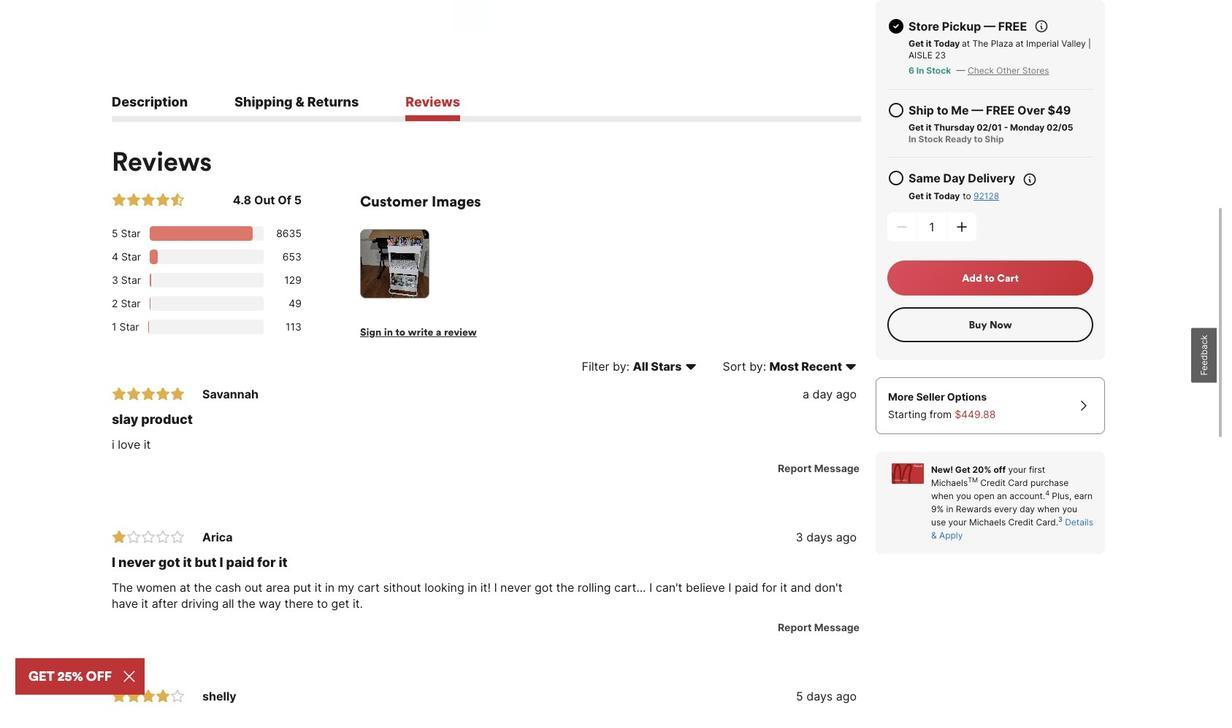 Task type: vqa. For each thing, say whether or not it's contained in the screenshot.
Search Input field
no



Task type: describe. For each thing, give the bounding box(es) containing it.
other
[[997, 65, 1020, 76]]

buy now button
[[887, 308, 1093, 343]]

it down women
[[141, 597, 148, 611]]

michaels inside 4 plus, earn 9% in rewards every day when you use your michaels credit card.
[[969, 517, 1006, 528]]

shipping & returns
[[235, 94, 359, 109]]

slay product
[[112, 412, 193, 427]]

it down same
[[926, 191, 932, 202]]

get for get it today to 92128
[[909, 191, 924, 202]]

pickup
[[942, 19, 981, 34]]

off
[[994, 465, 1006, 475]]

the women at the cash out area put it in my cart sithout looking in it! i never got the rolling cart... i can't believe i paid for it and don't have it after driving all the way there to get it.
[[112, 581, 843, 611]]

first
[[1029, 465, 1045, 475]]

use
[[931, 517, 946, 528]]

customer
[[360, 192, 428, 210]]

cart
[[358, 581, 380, 595]]

store
[[909, 19, 939, 34]]

6 in stock — check other stores
[[909, 65, 1049, 76]]

it left the and
[[780, 581, 787, 595]]

every
[[994, 504, 1017, 515]]

ago for slay product
[[836, 387, 857, 402]]

have
[[112, 597, 138, 611]]

more seller options starting from $ 449.88
[[888, 391, 996, 421]]

star for 1 star
[[119, 321, 139, 333]]

report message button for slay product
[[772, 461, 860, 476]]

today for at
[[934, 38, 960, 49]]

cart...
[[614, 581, 646, 595]]

got inside the women at the cash out area put it in my cart sithout looking in it! i never got the rolling cart... i can't believe i paid for it and don't have it after driving all the way there to get it.
[[535, 581, 553, 595]]

ready
[[945, 134, 972, 145]]

& inside '3 details & apply'
[[931, 530, 937, 541]]

02/01
[[977, 122, 1002, 133]]

over
[[1018, 103, 1045, 118]]

i love it
[[112, 437, 151, 452]]

at inside the women at the cash out area put it in my cart sithout looking in it! i never got the rolling cart... i can't believe i paid for it and don't have it after driving all the way there to get it.
[[180, 581, 190, 595]]

rolling
[[578, 581, 611, 595]]

2
[[112, 297, 118, 310]]

open
[[974, 491, 995, 502]]

add to cart button
[[887, 261, 1093, 296]]

store pickup — free
[[909, 19, 1027, 34]]

49
[[289, 297, 302, 310]]

1 star
[[112, 321, 139, 333]]

i right but
[[219, 555, 223, 570]]

$
[[955, 408, 961, 421]]

report message for i never got it but i paid for it
[[778, 621, 860, 634]]

-
[[1004, 122, 1008, 133]]

92128 link
[[974, 191, 999, 202]]

same day delivery
[[909, 171, 1015, 186]]

shipping
[[235, 94, 293, 109]]

4 plus, earn 9% in rewards every day when you use your michaels credit card.
[[931, 490, 1093, 528]]

0 vertical spatial ship
[[909, 103, 934, 118]]

0 horizontal spatial got
[[158, 555, 180, 570]]

in left it!
[[468, 581, 477, 595]]

i left can't
[[649, 581, 652, 595]]

0 vertical spatial never
[[118, 555, 155, 570]]

129
[[284, 274, 302, 286]]

credit inside tm credit card purchase when you open an account.
[[980, 478, 1006, 489]]

sign in to write a review
[[360, 326, 477, 339]]

it right the put
[[315, 581, 322, 595]]

love
[[118, 437, 140, 452]]

message for i never got it but i paid for it
[[814, 621, 860, 634]]

for inside the women at the cash out area put it in my cart sithout looking in it! i never got the rolling cart... i can't believe i paid for it and don't have it after driving all the way there to get it.
[[762, 581, 777, 595]]

it left but
[[183, 555, 192, 570]]

product
[[141, 412, 193, 427]]

your inside your first michaels
[[1008, 465, 1027, 475]]

reviews inside tab list
[[406, 94, 460, 109]]

4.8
[[233, 193, 251, 207]]

3 for details
[[1058, 516, 1063, 524]]

account.
[[1010, 491, 1045, 502]]

8635
[[276, 227, 302, 239]]

new! get 20% off
[[931, 465, 1006, 475]]

get for get it thursday 02/01 - monday 02/05 in stock ready to ship
[[909, 122, 924, 133]]

3 for star
[[112, 274, 118, 286]]

4.8 out of 5
[[233, 193, 302, 207]]

$49
[[1048, 103, 1071, 118]]

0 vertical spatial free
[[998, 19, 1027, 34]]

returns
[[307, 94, 359, 109]]

way
[[259, 597, 281, 611]]

slay
[[112, 412, 138, 427]]

credit inside 4 plus, earn 9% in rewards every day when you use your michaels credit card.
[[1008, 517, 1034, 528]]

it up area at bottom left
[[279, 555, 288, 570]]

your inside 4 plus, earn 9% in rewards every day when you use your michaels credit card.
[[949, 517, 967, 528]]

it right love
[[144, 437, 151, 452]]

review
[[444, 326, 477, 339]]

113
[[286, 321, 302, 333]]

aisle
[[909, 50, 933, 61]]

Number Stepper text field
[[917, 213, 947, 242]]

women
[[136, 581, 176, 595]]

5 days ago
[[796, 689, 857, 704]]

ship inside get it thursday 02/01 - monday 02/05 in stock ready to ship
[[985, 134, 1004, 145]]

& inside tab list
[[295, 94, 304, 109]]

449.88
[[961, 408, 996, 421]]

3 for days
[[796, 530, 803, 545]]

the inside the women at the cash out area put it in my cart sithout looking in it! i never got the rolling cart... i can't believe i paid for it and don't have it after driving all the way there to get it.
[[112, 581, 133, 595]]

star for 3 star
[[121, 274, 141, 286]]

valley
[[1062, 38, 1086, 49]]

believe
[[686, 581, 725, 595]]

|
[[1088, 38, 1091, 49]]

details
[[1065, 517, 1093, 528]]

3 ago from the top
[[836, 689, 857, 704]]

4 for plus,
[[1045, 490, 1050, 498]]

you inside 4 plus, earn 9% in rewards every day when you use your michaels credit card.
[[1062, 504, 1077, 515]]

when inside tm credit card purchase when you open an account.
[[931, 491, 954, 502]]

add
[[962, 272, 982, 285]]

stores
[[1022, 65, 1049, 76]]

but
[[195, 555, 217, 570]]

message for slay product
[[814, 462, 860, 475]]

day inside 4 plus, earn 9% in rewards every day when you use your michaels credit card.
[[1020, 504, 1035, 515]]

get
[[331, 597, 349, 611]]

0 vertical spatial stock
[[926, 65, 951, 76]]

1 horizontal spatial the
[[237, 597, 256, 611]]

starting
[[888, 408, 927, 421]]

the inside 'get it today at the plaza at imperial valley | aisle 23'
[[973, 38, 989, 49]]

cart
[[997, 272, 1019, 285]]

to down same day delivery
[[963, 191, 971, 202]]

0 horizontal spatial the
[[194, 581, 212, 595]]

a inside button
[[436, 326, 441, 339]]

thursday
[[934, 122, 975, 133]]

to left me
[[937, 103, 949, 118]]

my
[[338, 581, 354, 595]]

it.
[[353, 597, 363, 611]]

star for 4 star
[[121, 250, 141, 263]]

tm
[[968, 477, 978, 485]]

get it thursday 02/01 - monday 02/05 in stock ready to ship
[[909, 122, 1073, 145]]

i right believe on the right of page
[[728, 581, 731, 595]]

5 star
[[112, 227, 141, 239]]

check
[[968, 65, 994, 76]]

me
[[951, 103, 969, 118]]

get up 'tm'
[[955, 465, 971, 475]]

4 star
[[112, 250, 141, 263]]

0 vertical spatial —
[[984, 19, 996, 34]]

tab list containing description
[[112, 94, 861, 122]]

paid inside the women at the cash out area put it in my cart sithout looking in it! i never got the rolling cart... i can't believe i paid for it and don't have it after driving all the way there to get it.
[[735, 581, 758, 595]]

day
[[943, 171, 965, 186]]

2 horizontal spatial the
[[556, 581, 574, 595]]

customer images
[[360, 192, 481, 210]]

1 horizontal spatial a
[[803, 387, 809, 402]]



Task type: locate. For each thing, give the bounding box(es) containing it.
02/05
[[1047, 122, 1073, 133]]

it left thursday
[[926, 122, 932, 133]]

description
[[112, 94, 188, 109]]

to down 02/01
[[974, 134, 983, 145]]

0 vertical spatial your
[[1008, 465, 1027, 475]]

2 report message button from the top
[[772, 621, 860, 635]]

0 vertical spatial michaels
[[931, 478, 968, 489]]

in left my
[[325, 581, 335, 595]]

michaels
[[931, 478, 968, 489], [969, 517, 1006, 528]]

0 vertical spatial in
[[916, 65, 924, 76]]

to left write
[[396, 326, 405, 339]]

0 vertical spatial credit
[[980, 478, 1006, 489]]

stock down thursday
[[919, 134, 943, 145]]

3 star
[[112, 274, 141, 286]]

report message down don't on the bottom
[[778, 621, 860, 634]]

0 horizontal spatial &
[[295, 94, 304, 109]]

now
[[990, 318, 1012, 332]]

0 horizontal spatial at
[[180, 581, 190, 595]]

0 vertical spatial 5
[[294, 193, 302, 207]]

all
[[222, 597, 234, 611]]

days for 3 days
[[807, 530, 833, 545]]

1 vertical spatial days
[[807, 689, 833, 704]]

today up 23
[[934, 38, 960, 49]]

for up area at bottom left
[[257, 555, 276, 570]]

0 vertical spatial days
[[807, 530, 833, 545]]

& left returns
[[295, 94, 304, 109]]

plus,
[[1052, 491, 1072, 502]]

when inside 4 plus, earn 9% in rewards every day when you use your michaels credit card.
[[1037, 504, 1060, 515]]

1 vertical spatial today
[[934, 191, 960, 202]]

0 horizontal spatial when
[[931, 491, 954, 502]]

to left get
[[317, 597, 328, 611]]

get for get it today at the plaza at imperial valley | aisle 23
[[909, 38, 924, 49]]

0 vertical spatial the
[[973, 38, 989, 49]]

in right sign
[[384, 326, 393, 339]]

never up women
[[118, 555, 155, 570]]

1 vertical spatial 3
[[1058, 516, 1063, 524]]

1 vertical spatial the
[[112, 581, 133, 595]]

1 horizontal spatial credit
[[1008, 517, 1034, 528]]

tm credit card purchase when you open an account.
[[931, 477, 1069, 502]]

ago for i never got it but i paid for it
[[836, 530, 857, 545]]

0 vertical spatial ago
[[836, 387, 857, 402]]

1 today from the top
[[934, 38, 960, 49]]

0 vertical spatial for
[[257, 555, 276, 570]]

0 horizontal spatial day
[[813, 387, 833, 402]]

an
[[997, 491, 1007, 502]]

1 horizontal spatial paid
[[735, 581, 758, 595]]

delivery
[[968, 171, 1015, 186]]

get down same
[[909, 191, 924, 202]]

never inside the women at the cash out area put it in my cart sithout looking in it! i never got the rolling cart... i can't believe i paid for it and don't have it after driving all the way there to get it.
[[500, 581, 531, 595]]

report for i never got it but i paid for it
[[778, 621, 812, 634]]

looking
[[424, 581, 464, 595]]

4 star ratings bar progress bar
[[150, 250, 158, 264]]

details & apply link
[[931, 517, 1093, 541]]

0 horizontal spatial —
[[956, 65, 965, 76]]

0 vertical spatial today
[[934, 38, 960, 49]]

1 vertical spatial stock
[[919, 134, 943, 145]]

in inside 4 plus, earn 9% in rewards every day when you use your michaels credit card.
[[946, 504, 954, 515]]

monday
[[1010, 122, 1045, 133]]

—
[[984, 19, 996, 34], [956, 65, 965, 76], [972, 103, 983, 118]]

&
[[295, 94, 304, 109], [931, 530, 937, 541]]

star down 4 star
[[121, 274, 141, 286]]

0 horizontal spatial michaels
[[931, 478, 968, 489]]

for left the and
[[762, 581, 777, 595]]

1
[[112, 321, 117, 333]]

1 horizontal spatial your
[[1008, 465, 1027, 475]]

— right me
[[972, 103, 983, 118]]

1 report message from the top
[[778, 462, 860, 475]]

— for check
[[956, 65, 965, 76]]

0 vertical spatial when
[[931, 491, 954, 502]]

ship to me — free over $49
[[909, 103, 1071, 118]]

in inside sign in to write a review button
[[384, 326, 393, 339]]

5 star ratings bar progress bar
[[149, 226, 252, 241]]

the up driving
[[194, 581, 212, 595]]

tab list
[[112, 94, 861, 122]]

1 message from the top
[[814, 462, 860, 475]]

today down day
[[934, 191, 960, 202]]

1 vertical spatial michaels
[[969, 517, 1006, 528]]

0 horizontal spatial the
[[112, 581, 133, 595]]

for
[[257, 555, 276, 570], [762, 581, 777, 595]]

0 vertical spatial you
[[956, 491, 971, 502]]

of
[[278, 193, 291, 207]]

9%
[[931, 504, 944, 515]]

lexington 3-tier rolling cart by simply tidy&#x2122; image
[[164, 0, 609, 33]]

report message button up 3 days ago
[[772, 461, 860, 476]]

more
[[888, 391, 914, 403]]

i up have
[[112, 555, 116, 570]]

shelly
[[202, 689, 236, 704]]

3 details & apply
[[931, 516, 1093, 541]]

from
[[930, 408, 952, 421]]

1 vertical spatial ago
[[836, 530, 857, 545]]

your first michaels
[[931, 465, 1045, 489]]

at down the "store pickup — free" on the top
[[962, 38, 970, 49]]

add to cart
[[962, 272, 1019, 285]]

1 vertical spatial report message button
[[772, 621, 860, 635]]

1 days from the top
[[807, 530, 833, 545]]

20%
[[973, 465, 992, 475]]

0 vertical spatial paid
[[226, 555, 254, 570]]

i
[[112, 555, 116, 570], [219, 555, 223, 570], [494, 581, 497, 595], [649, 581, 652, 595], [728, 581, 731, 595]]

& down use
[[931, 530, 937, 541]]

message down don't on the bottom
[[814, 621, 860, 634]]

2 horizontal spatial 5
[[796, 689, 803, 704]]

1 horizontal spatial the
[[973, 38, 989, 49]]

it inside get it thursday 02/01 - monday 02/05 in stock ready to ship
[[926, 122, 932, 133]]

3 up "2"
[[112, 274, 118, 286]]

in up same
[[909, 134, 917, 145]]

message up 3 days ago
[[814, 462, 860, 475]]

2 today from the top
[[934, 191, 960, 202]]

1 vertical spatial when
[[1037, 504, 1060, 515]]

report message for slay product
[[778, 462, 860, 475]]

ship down 02/01
[[985, 134, 1004, 145]]

you down plus,
[[1062, 504, 1077, 515]]

1 horizontal spatial for
[[762, 581, 777, 595]]

star for 2 star
[[121, 297, 141, 310]]

1 vertical spatial day
[[1020, 504, 1035, 515]]

your up card on the right
[[1008, 465, 1027, 475]]

1 vertical spatial 5
[[112, 227, 118, 239]]

report for slay product
[[778, 462, 812, 475]]

to right add
[[985, 272, 995, 285]]

1 vertical spatial ship
[[985, 134, 1004, 145]]

you up rewards
[[956, 491, 971, 502]]

day
[[813, 387, 833, 402], [1020, 504, 1035, 515]]

get inside get it thursday 02/01 - monday 02/05 in stock ready to ship
[[909, 122, 924, 133]]

get it today at the plaza at imperial valley | aisle 23
[[909, 38, 1091, 61]]

0 horizontal spatial 5
[[112, 227, 118, 239]]

0 horizontal spatial a
[[436, 326, 441, 339]]

it inside 'get it today at the plaza at imperial valley | aisle 23'
[[926, 38, 932, 49]]

arica
[[202, 530, 233, 545]]

write
[[408, 326, 433, 339]]

imperial
[[1026, 38, 1059, 49]]

1 horizontal spatial day
[[1020, 504, 1035, 515]]

never right it!
[[500, 581, 531, 595]]

2 vertical spatial ago
[[836, 689, 857, 704]]

0 horizontal spatial never
[[118, 555, 155, 570]]

2 horizontal spatial at
[[1016, 38, 1024, 49]]

4 for star
[[112, 250, 118, 263]]

seller
[[916, 391, 945, 403]]

can't
[[656, 581, 683, 595]]

michaels inside your first michaels
[[931, 478, 968, 489]]

1 report message button from the top
[[772, 461, 860, 476]]

in right 6
[[916, 65, 924, 76]]

1 vertical spatial got
[[535, 581, 553, 595]]

the down the out
[[237, 597, 256, 611]]

0 vertical spatial got
[[158, 555, 180, 570]]

1 horizontal spatial &
[[931, 530, 937, 541]]

customer 1 image image
[[361, 230, 429, 298]]

1 vertical spatial report
[[778, 621, 812, 634]]

6
[[909, 65, 914, 76]]

— up plaza
[[984, 19, 996, 34]]

the down the "store pickup — free" on the top
[[973, 38, 989, 49]]

credit down "off"
[[980, 478, 1006, 489]]

in inside get it thursday 02/01 - monday 02/05 in stock ready to ship
[[909, 134, 917, 145]]

in right 9%
[[946, 504, 954, 515]]

star left 4 star ratings bar progress bar
[[121, 250, 141, 263]]

when up 9%
[[931, 491, 954, 502]]

free up -
[[986, 103, 1015, 118]]

paid up cash
[[226, 555, 254, 570]]

— left check
[[956, 65, 965, 76]]

at up driving
[[180, 581, 190, 595]]

the up have
[[112, 581, 133, 595]]

get up the aisle
[[909, 38, 924, 49]]

paid right believe on the right of page
[[735, 581, 758, 595]]

2 days from the top
[[807, 689, 833, 704]]

michaels down the new!
[[931, 478, 968, 489]]

23
[[935, 50, 946, 61]]

plcc card logo image
[[892, 464, 924, 484]]

1 vertical spatial credit
[[1008, 517, 1034, 528]]

driving
[[181, 597, 219, 611]]

3 up the and
[[796, 530, 803, 545]]

to inside get it thursday 02/01 - monday 02/05 in stock ready to ship
[[974, 134, 983, 145]]

1 vertical spatial &
[[931, 530, 937, 541]]

1 horizontal spatial michaels
[[969, 517, 1006, 528]]

sign in to write a review button
[[360, 325, 477, 339]]

got up women
[[158, 555, 180, 570]]

new!
[[931, 465, 953, 475]]

2 report message from the top
[[778, 621, 860, 634]]

5 for 5 days ago
[[796, 689, 803, 704]]

2 ago from the top
[[836, 530, 857, 545]]

buy
[[969, 318, 987, 332]]

got
[[158, 555, 180, 570], [535, 581, 553, 595]]

the
[[194, 581, 212, 595], [556, 581, 574, 595], [237, 597, 256, 611]]

report message button for i never got it but i paid for it
[[772, 621, 860, 635]]

1 vertical spatial reviews
[[112, 144, 212, 178]]

today for to
[[934, 191, 960, 202]]

stock inside get it thursday 02/01 - monday 02/05 in stock ready to ship
[[919, 134, 943, 145]]

get left thursday
[[909, 122, 924, 133]]

3 days ago
[[796, 530, 857, 545]]

stock down 23
[[926, 65, 951, 76]]

ago
[[836, 387, 857, 402], [836, 530, 857, 545], [836, 689, 857, 704]]

button to increment counter for number stepper image
[[955, 220, 969, 234]]

1 vertical spatial never
[[500, 581, 531, 595]]

out
[[254, 193, 275, 207]]

1 horizontal spatial 5
[[294, 193, 302, 207]]

1 vertical spatial in
[[909, 134, 917, 145]]

credit down every on the right of page
[[1008, 517, 1034, 528]]

get
[[909, 38, 924, 49], [909, 122, 924, 133], [909, 191, 924, 202], [955, 465, 971, 475]]

1 vertical spatial —
[[956, 65, 965, 76]]

and
[[791, 581, 811, 595]]

to inside the women at the cash out area put it in my cart sithout looking in it! i never got the rolling cart... i can't believe i paid for it and don't have it after driving all the way there to get it.
[[317, 597, 328, 611]]

0 horizontal spatial your
[[949, 517, 967, 528]]

today inside 'get it today at the plaza at imperial valley | aisle 23'
[[934, 38, 960, 49]]

put
[[293, 581, 311, 595]]

to inside button
[[985, 272, 995, 285]]

0 vertical spatial reviews
[[406, 94, 460, 109]]

i
[[112, 437, 115, 452]]

star right "2"
[[121, 297, 141, 310]]

0 vertical spatial &
[[295, 94, 304, 109]]

1 report from the top
[[778, 462, 812, 475]]

i right it!
[[494, 581, 497, 595]]

star for 5 star
[[121, 227, 141, 239]]

2 report from the top
[[778, 621, 812, 634]]

0 vertical spatial day
[[813, 387, 833, 402]]

free up plaza
[[998, 19, 1027, 34]]

cash
[[215, 581, 241, 595]]

5 for 5 star
[[112, 227, 118, 239]]

ship up thursday
[[909, 103, 934, 118]]

earn
[[1074, 491, 1093, 502]]

0 horizontal spatial 3
[[112, 274, 118, 286]]

1 horizontal spatial —
[[972, 103, 983, 118]]

0 horizontal spatial reviews
[[112, 144, 212, 178]]

1 horizontal spatial got
[[535, 581, 553, 595]]

reviews
[[406, 94, 460, 109], [112, 144, 212, 178]]

1 vertical spatial report message
[[778, 621, 860, 634]]

1 vertical spatial 4
[[1045, 490, 1050, 498]]

star up 4 star
[[121, 227, 141, 239]]

you inside tm credit card purchase when you open an account.
[[956, 491, 971, 502]]

0 vertical spatial message
[[814, 462, 860, 475]]

the left 'rolling'
[[556, 581, 574, 595]]

today
[[934, 38, 960, 49], [934, 191, 960, 202]]

0 horizontal spatial 4
[[112, 250, 118, 263]]

1 vertical spatial a
[[803, 387, 809, 402]]

0 horizontal spatial you
[[956, 491, 971, 502]]

when up card.
[[1037, 504, 1060, 515]]

get inside 'get it today at the plaza at imperial valley | aisle 23'
[[909, 38, 924, 49]]

it up the aisle
[[926, 38, 932, 49]]

3 left the details
[[1058, 516, 1063, 524]]

2 vertical spatial 3
[[796, 530, 803, 545]]

star right 1
[[119, 321, 139, 333]]

purchase
[[1031, 478, 1069, 489]]

1 horizontal spatial at
[[962, 38, 970, 49]]

1 vertical spatial you
[[1062, 504, 1077, 515]]

0 horizontal spatial paid
[[226, 555, 254, 570]]

1 vertical spatial paid
[[735, 581, 758, 595]]

1 horizontal spatial 3
[[796, 530, 803, 545]]

a
[[436, 326, 441, 339], [803, 387, 809, 402]]

open samedaydelivery details modal image
[[1023, 172, 1037, 187]]

2 message from the top
[[814, 621, 860, 634]]

0 vertical spatial report message button
[[772, 461, 860, 476]]

653
[[283, 250, 302, 263]]

4 down "5 star"
[[112, 250, 118, 263]]

1 vertical spatial free
[[986, 103, 1015, 118]]

at right plaza
[[1016, 38, 1024, 49]]

days
[[807, 530, 833, 545], [807, 689, 833, 704]]

your up apply
[[949, 517, 967, 528]]

2 star
[[112, 297, 141, 310]]

1 horizontal spatial you
[[1062, 504, 1077, 515]]

michaels down rewards
[[969, 517, 1006, 528]]

1 horizontal spatial never
[[500, 581, 531, 595]]

0 vertical spatial report message
[[778, 462, 860, 475]]

1 ago from the top
[[836, 387, 857, 402]]

1 vertical spatial your
[[949, 517, 967, 528]]

star
[[121, 227, 141, 239], [121, 250, 141, 263], [121, 274, 141, 286], [121, 297, 141, 310], [119, 321, 139, 333]]

a day ago
[[803, 387, 857, 402]]

got left 'rolling'
[[535, 581, 553, 595]]

buy now
[[969, 318, 1012, 332]]

area
[[266, 581, 290, 595]]

0 vertical spatial a
[[436, 326, 441, 339]]

2 horizontal spatial —
[[984, 19, 996, 34]]

0 vertical spatial 3
[[112, 274, 118, 286]]

2 vertical spatial —
[[972, 103, 983, 118]]

when
[[931, 491, 954, 502], [1037, 504, 1060, 515]]

1 horizontal spatial 4
[[1045, 490, 1050, 498]]

out
[[245, 581, 263, 595]]

sithout
[[383, 581, 421, 595]]

92128
[[974, 191, 999, 202]]

4 inside 4 plus, earn 9% in rewards every day when you use your michaels credit card.
[[1045, 490, 1050, 498]]

tabler image
[[1034, 19, 1049, 34], [887, 102, 905, 119], [112, 193, 126, 207], [126, 193, 141, 207], [141, 193, 156, 207], [141, 387, 156, 402], [112, 530, 126, 545], [141, 530, 156, 545], [156, 530, 170, 545], [112, 689, 126, 704], [141, 689, 156, 704], [156, 689, 170, 704]]

report message button down don't on the bottom
[[772, 621, 860, 635]]

0 vertical spatial 4
[[112, 250, 118, 263]]

sign
[[360, 326, 382, 339]]

don't
[[815, 581, 843, 595]]

0 horizontal spatial credit
[[980, 478, 1006, 489]]

to inside button
[[396, 326, 405, 339]]

days for 5 days
[[807, 689, 833, 704]]

report message up 3 days ago
[[778, 462, 860, 475]]

3
[[112, 274, 118, 286], [1058, 516, 1063, 524], [796, 530, 803, 545]]

apply
[[939, 530, 963, 541]]

in
[[916, 65, 924, 76], [909, 134, 917, 145]]

0 horizontal spatial ship
[[909, 103, 934, 118]]

3 inside '3 details & apply'
[[1058, 516, 1063, 524]]

— for free
[[972, 103, 983, 118]]

options
[[947, 391, 987, 403]]

tabler image
[[887, 169, 905, 187], [156, 193, 170, 207], [170, 193, 185, 207], [170, 193, 185, 207], [112, 387, 126, 402], [126, 387, 141, 402], [156, 387, 170, 402], [170, 387, 185, 402], [126, 530, 141, 545], [170, 530, 185, 545], [126, 689, 141, 704], [170, 689, 185, 704]]

4 down purchase
[[1045, 490, 1050, 498]]

0 vertical spatial report
[[778, 462, 812, 475]]

to
[[937, 103, 949, 118], [974, 134, 983, 145], [963, 191, 971, 202], [985, 272, 995, 285], [396, 326, 405, 339], [317, 597, 328, 611]]



